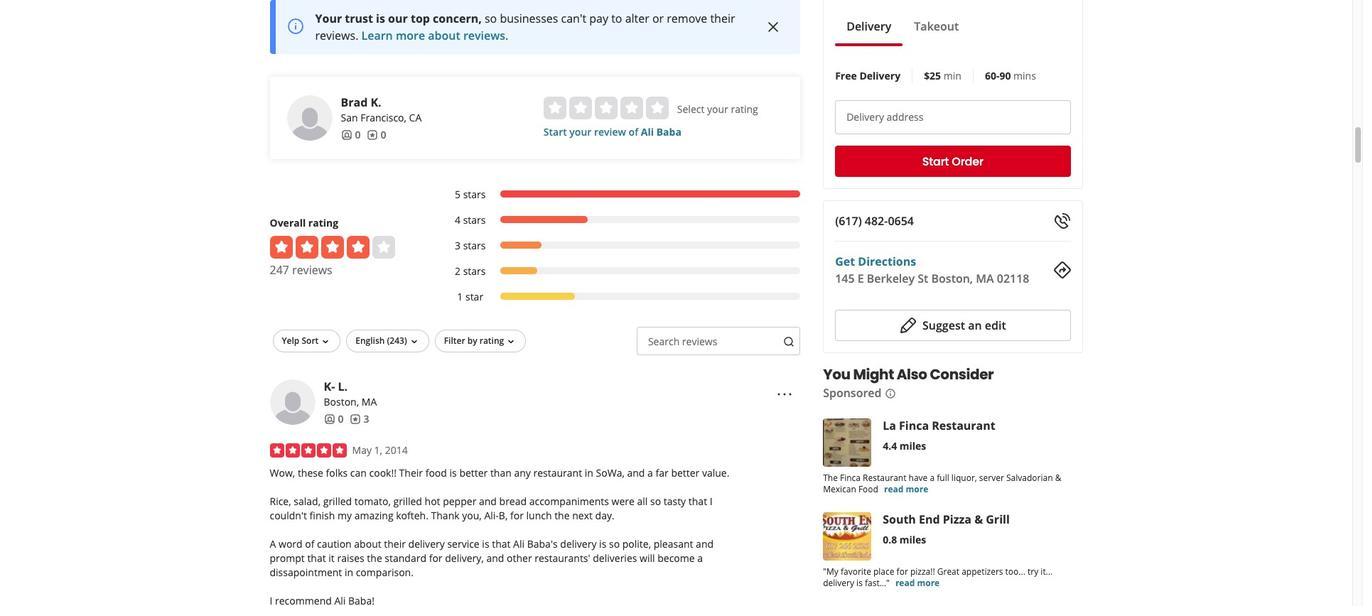 Task type: describe. For each thing, give the bounding box(es) containing it.
brad
[[341, 95, 368, 110]]

reviews for 247 reviews
[[292, 262, 332, 278]]

end
[[919, 512, 940, 527]]

delivery address
[[847, 110, 924, 124]]

16 review v2 image for l.
[[349, 414, 361, 425]]

16 review v2 image for k.
[[366, 129, 378, 141]]

restaurant for the
[[863, 472, 907, 484]]

(617) 482-0654
[[835, 213, 914, 229]]

standard
[[385, 552, 426, 565]]

south end pizza & grill 0.8 miles
[[883, 512, 1010, 547]]

stars for 3 stars
[[463, 239, 486, 253]]

for inside "rice, salad, grilled tomato, grilled hot pepper and bread accompaniments were all so tasty that i couldn't finish my amazing kofteh. thank you, ali-b, for lunch the next day."
[[510, 509, 524, 523]]

try
[[1028, 566, 1039, 578]]

you,
[[462, 509, 482, 523]]

3 for 3 stars
[[455, 239, 461, 253]]

delivery inside "my favorite place for pizza!! great appetizers too... try it... delivery is fast…"
[[823, 577, 854, 589]]

start your review of ali baba
[[544, 125, 682, 139]]

reviews element for brad k.
[[366, 128, 386, 142]]

your
[[315, 11, 342, 26]]

1 vertical spatial delivery
[[860, 69, 901, 82]]

amazing
[[354, 509, 393, 523]]

yelp
[[282, 335, 299, 347]]

photo of k- l. image
[[270, 380, 315, 425]]

address
[[887, 110, 924, 124]]

mins
[[1014, 69, 1036, 82]]

dissapointment
[[270, 566, 342, 579]]

1
[[457, 290, 463, 304]]

1 vertical spatial rating
[[308, 216, 338, 230]]

thank
[[431, 509, 460, 523]]

is inside "info" 'alert'
[[376, 11, 385, 26]]

start for start your review of ali baba
[[544, 125, 567, 139]]

miles inside la finca restaurant 4.4 miles
[[900, 439, 926, 453]]

sponsored
[[823, 385, 882, 401]]

overall rating
[[270, 216, 338, 230]]

menu image
[[776, 386, 793, 403]]

la finca restaurant 4.4 miles
[[883, 418, 996, 453]]

that inside "rice, salad, grilled tomato, grilled hot pepper and bread accompaniments were all so tasty that i couldn't finish my amazing kofteh. thank you, ali-b, for lunch the next day."
[[689, 495, 707, 508]]

start order
[[922, 153, 984, 170]]

rice,
[[270, 495, 291, 508]]

4.4
[[883, 439, 897, 453]]

and inside "rice, salad, grilled tomato, grilled hot pepper and bread accompaniments were all so tasty that i couldn't finish my amazing kofteh. thank you, ali-b, for lunch the next day."
[[479, 495, 497, 508]]

2 vertical spatial that
[[307, 552, 326, 565]]

too...
[[1005, 566, 1026, 578]]

(no rating) image
[[544, 97, 669, 120]]

Order delivery text field
[[835, 100, 1071, 134]]

1 vertical spatial that
[[492, 538, 511, 551]]

filter reviews by 4 stars rating element
[[440, 213, 800, 228]]

appetizers
[[962, 566, 1003, 578]]

south end pizza & grill link
[[883, 512, 1010, 527]]

so businesses can't pay to alter or remove their reviews.
[[315, 11, 735, 44]]

247
[[270, 262, 289, 278]]

wow,
[[270, 466, 295, 480]]

top
[[411, 11, 430, 26]]

delivery,
[[445, 552, 484, 565]]

english (243)
[[356, 335, 407, 347]]

far
[[656, 466, 669, 480]]

favorite
[[841, 566, 871, 578]]

la finca restaurant link
[[883, 418, 996, 434]]

& inside south end pizza & grill 0.8 miles
[[975, 512, 983, 527]]

kofteh.
[[396, 509, 429, 523]]

sort
[[302, 335, 319, 347]]

francisco,
[[360, 111, 407, 125]]

0 horizontal spatial a
[[648, 466, 653, 480]]

english (243) button
[[346, 330, 429, 353]]

1 grilled from the left
[[323, 495, 352, 508]]

grill
[[986, 512, 1010, 527]]

baba
[[657, 125, 682, 139]]

alter
[[625, 11, 649, 26]]

restaurants'
[[535, 552, 590, 565]]

0654
[[888, 213, 914, 229]]

value.
[[702, 466, 730, 480]]

24 pencil v2 image
[[900, 317, 917, 334]]

learn
[[361, 28, 393, 44]]

tab list containing delivery
[[835, 18, 970, 46]]

stars for 5 stars
[[463, 188, 486, 201]]

any
[[514, 466, 531, 480]]

polite,
[[622, 538, 651, 551]]

edit
[[985, 318, 1006, 333]]

their inside so businesses can't pay to alter or remove their reviews.
[[710, 11, 735, 26]]

1 star
[[457, 290, 483, 304]]

0 for k.
[[355, 128, 361, 142]]

a word of caution about their delivery service is that ali baba's delivery is so polite, pleasant and prompt that it raises the standard for delivery, and other restaurants' deliveries will become a dissapointment in comparison.
[[270, 538, 714, 579]]

berkeley
[[867, 271, 915, 286]]

might
[[853, 365, 894, 385]]

0 horizontal spatial delivery
[[408, 538, 445, 551]]

is inside "my favorite place for pizza!! great appetizers too... try it... delivery is fast…"
[[857, 577, 863, 589]]

more inside "info" 'alert'
[[396, 28, 425, 44]]

boston, inside k- l. boston, ma
[[324, 395, 359, 409]]

english
[[356, 335, 385, 347]]

filter reviews by 1 star rating element
[[440, 290, 800, 304]]

suggest
[[923, 318, 965, 333]]

l.
[[338, 379, 348, 395]]

filter
[[444, 335, 465, 347]]

for inside a word of caution about their delivery service is that ali baba's delivery is so polite, pleasant and prompt that it raises the standard for delivery, and other restaurants' deliveries will become a dissapointment in comparison.
[[429, 552, 443, 565]]

restaurant for la
[[932, 418, 996, 434]]

businesses
[[500, 11, 558, 26]]

than
[[490, 466, 512, 480]]

get
[[835, 254, 855, 269]]

pizza!!
[[910, 566, 935, 578]]

st
[[918, 271, 929, 286]]

overall
[[270, 216, 306, 230]]

2
[[455, 265, 461, 278]]

2 grilled from the left
[[393, 495, 422, 508]]

16 info v2 image
[[885, 388, 896, 399]]

read more for end
[[896, 577, 940, 589]]

great
[[937, 566, 960, 578]]

trust
[[345, 11, 373, 26]]

in inside a word of caution about their delivery service is that ali baba's delivery is so polite, pleasant and prompt that it raises the standard for delivery, and other restaurants' deliveries will become a dissapointment in comparison.
[[345, 566, 353, 579]]

become
[[658, 552, 695, 565]]

read for la
[[884, 483, 904, 495]]

service
[[447, 538, 480, 551]]

more for south
[[917, 577, 940, 589]]

an
[[968, 318, 982, 333]]

search image
[[783, 336, 795, 347]]

16 friends v2 image
[[341, 129, 352, 141]]

"my favorite place for pizza!! great appetizers too... try it... delivery is fast…"
[[823, 566, 1053, 589]]

rating element
[[544, 97, 669, 120]]

rice, salad, grilled tomato, grilled hot pepper and bread accompaniments were all so tasty that i couldn't finish my amazing kofteh. thank you, ali-b, for lunch the next day.
[[270, 495, 713, 523]]

ali-
[[484, 509, 499, 523]]

ma inside get directions 145 e berkeley st boston, ma 02118
[[976, 271, 994, 286]]

about inside a word of caution about their delivery service is that ali baba's delivery is so polite, pleasant and prompt that it raises the standard for delivery, and other restaurants' deliveries will become a dissapointment in comparison.
[[354, 538, 381, 551]]

suggest an edit
[[923, 318, 1006, 333]]

5
[[455, 188, 461, 201]]

our
[[388, 11, 408, 26]]

$25 min
[[924, 69, 962, 82]]

stars for 4 stars
[[463, 213, 486, 227]]

02118
[[997, 271, 1030, 286]]

full
[[937, 472, 949, 484]]

0 vertical spatial ali
[[641, 125, 654, 139]]



Task type: vqa. For each thing, say whether or not it's contained in the screenshot.
Rating corresponding to Select your rating
yes



Task type: locate. For each thing, give the bounding box(es) containing it.
16 chevron down v2 image inside filter by rating popup button
[[506, 336, 517, 348]]

ali inside a word of caution about their delivery service is that ali baba's delivery is so polite, pleasant and prompt that it raises the standard for delivery, and other restaurants' deliveries will become a dissapointment in comparison.
[[513, 538, 525, 551]]

0 vertical spatial their
[[710, 11, 735, 26]]

friends element down k- l. boston, ma
[[324, 412, 344, 427]]

fast…"
[[865, 577, 890, 589]]

boston, right st at right
[[931, 271, 973, 286]]

may
[[352, 444, 372, 457]]

grilled up my
[[323, 495, 352, 508]]

0 vertical spatial 3
[[455, 239, 461, 253]]

so inside so businesses can't pay to alter or remove their reviews.
[[485, 11, 497, 26]]

in left sowa,
[[585, 466, 593, 480]]

delivery up the standard
[[408, 538, 445, 551]]

ma inside k- l. boston, ma
[[362, 395, 377, 409]]

2 horizontal spatial for
[[897, 566, 908, 578]]

2 vertical spatial rating
[[480, 335, 504, 347]]

0 horizontal spatial their
[[384, 538, 406, 551]]

so right concern,
[[485, 11, 497, 26]]

60-90 mins
[[985, 69, 1036, 82]]

stars for 2 stars
[[463, 265, 486, 278]]

suggest an edit button
[[835, 310, 1071, 341]]

0 horizontal spatial 3
[[364, 412, 369, 426]]

2 reviews. from the left
[[463, 28, 509, 44]]

& right the salvadorian at the bottom right
[[1055, 472, 1061, 484]]

accompaniments
[[529, 495, 609, 508]]

1 vertical spatial about
[[354, 538, 381, 551]]

rating for filter by rating
[[480, 335, 504, 347]]

a left full
[[930, 472, 935, 484]]

1 horizontal spatial ali
[[641, 125, 654, 139]]

in down raises
[[345, 566, 353, 579]]

brad k. san francisco, ca
[[341, 95, 422, 125]]

a inside a word of caution about their delivery service is that ali baba's delivery is so polite, pleasant and prompt that it raises the standard for delivery, and other restaurants' deliveries will become a dissapointment in comparison.
[[697, 552, 703, 565]]

delivery tab panel
[[835, 46, 970, 52]]

1 reviews. from the left
[[315, 28, 359, 44]]

reviews. down concern,
[[463, 28, 509, 44]]

0 vertical spatial for
[[510, 509, 524, 523]]

mexican
[[823, 483, 856, 495]]

1 horizontal spatial their
[[710, 11, 735, 26]]

0 vertical spatial of
[[629, 125, 638, 139]]

boston, down l.
[[324, 395, 359, 409]]

your left review
[[570, 125, 592, 139]]

1 vertical spatial their
[[384, 538, 406, 551]]

5 star rating image
[[270, 444, 346, 458]]

read for south
[[896, 577, 915, 589]]

reviews down 4 star rating image
[[292, 262, 332, 278]]

ali left baba
[[641, 125, 654, 139]]

so inside a word of caution about their delivery service is that ali baba's delivery is so polite, pleasant and prompt that it raises the standard for delivery, and other restaurants' deliveries will become a dissapointment in comparison.
[[609, 538, 620, 551]]

2 horizontal spatial so
[[650, 495, 661, 508]]

16 chevron down v2 image right filter by rating
[[506, 336, 517, 348]]

my
[[338, 509, 352, 523]]

2 vertical spatial for
[[897, 566, 908, 578]]

reviews element containing 0
[[366, 128, 386, 142]]

4 stars
[[455, 213, 486, 227]]

0 vertical spatial the
[[555, 509, 570, 523]]

0 vertical spatial start
[[544, 125, 567, 139]]

rating right select
[[731, 103, 758, 116]]

reviews element
[[366, 128, 386, 142], [349, 412, 369, 427]]

more left full
[[906, 483, 928, 495]]

raises
[[337, 552, 364, 565]]

folks
[[326, 466, 348, 480]]

start left review
[[544, 125, 567, 139]]

finca inside the finca restaurant have a full liquor, server salvadorian & mexican food
[[840, 472, 861, 484]]

grilled
[[323, 495, 352, 508], [393, 495, 422, 508]]

0 horizontal spatial for
[[429, 552, 443, 565]]

remove
[[667, 11, 707, 26]]

1 vertical spatial boston,
[[324, 395, 359, 409]]

all
[[637, 495, 648, 508]]

food
[[859, 483, 878, 495]]

more down top
[[396, 28, 425, 44]]

friends element for brad
[[341, 128, 361, 142]]

more right "place"
[[917, 577, 940, 589]]

i
[[710, 495, 713, 508]]

about inside "info" 'alert'
[[428, 28, 460, 44]]

for inside "my favorite place for pizza!! great appetizers too... try it... delivery is fast…"
[[897, 566, 908, 578]]

0 down francisco,
[[381, 128, 386, 142]]

1 horizontal spatial that
[[492, 538, 511, 551]]

ali
[[641, 125, 654, 139], [513, 538, 525, 551]]

16 review v2 image right 16 friends v2 image on the left of the page
[[349, 414, 361, 425]]

24 info v2 image
[[287, 18, 304, 35]]

that up other
[[492, 538, 511, 551]]

stars right the 5
[[463, 188, 486, 201]]

miles inside south end pizza & grill 0.8 miles
[[900, 533, 926, 547]]

couldn't
[[270, 509, 307, 523]]

0 horizontal spatial better
[[459, 466, 488, 480]]

k-
[[324, 379, 335, 395]]

south end pizza & grill image
[[823, 512, 872, 561]]

2 miles from the top
[[900, 533, 926, 547]]

reviews element for k- l.
[[349, 412, 369, 427]]

3 stars from the top
[[463, 239, 486, 253]]

hot
[[425, 495, 440, 508]]

4 star rating image
[[270, 236, 395, 259]]

photo of brad k. image
[[287, 95, 332, 141]]

free delivery
[[835, 69, 901, 82]]

a inside the finca restaurant have a full liquor, server salvadorian & mexican food
[[930, 472, 935, 484]]

1 vertical spatial miles
[[900, 533, 926, 547]]

start for start order
[[922, 153, 949, 170]]

of right word
[[305, 538, 315, 551]]

1 horizontal spatial the
[[555, 509, 570, 523]]

and left other
[[486, 552, 504, 565]]

a right become
[[697, 552, 703, 565]]

reviews
[[292, 262, 332, 278], [682, 335, 717, 348]]

so right all
[[650, 495, 661, 508]]

is right food
[[450, 466, 457, 480]]

read more link up south
[[884, 483, 928, 495]]

yelp sort
[[282, 335, 319, 347]]

read more link right "place"
[[896, 577, 940, 589]]

tab list
[[835, 18, 970, 46]]

may 1, 2014
[[352, 444, 408, 457]]

next
[[572, 509, 593, 523]]

0 vertical spatial miles
[[900, 439, 926, 453]]

reviews element down francisco,
[[366, 128, 386, 142]]

and up ali-
[[479, 495, 497, 508]]

their right remove
[[710, 11, 735, 26]]

filter reviews by 5 stars rating element
[[440, 188, 800, 202]]

0 horizontal spatial &
[[975, 512, 983, 527]]

get directions 145 e berkeley st boston, ma 02118
[[835, 254, 1030, 286]]

is up the deliveries
[[599, 538, 607, 551]]

16 chevron down v2 image
[[408, 336, 420, 348]]

1 stars from the top
[[463, 188, 486, 201]]

of inside a word of caution about their delivery service is that ali baba's delivery is so polite, pleasant and prompt that it raises the standard for delivery, and other restaurants' deliveries will become a dissapointment in comparison.
[[305, 538, 315, 551]]

delivery right the free
[[860, 69, 901, 82]]

read more for finca
[[884, 483, 928, 495]]

0 horizontal spatial boston,
[[324, 395, 359, 409]]

start inside button
[[922, 153, 949, 170]]

filter reviews by 2 stars rating element
[[440, 265, 800, 279]]

rating for select your rating
[[731, 103, 758, 116]]

0 vertical spatial read
[[884, 483, 904, 495]]

and right sowa,
[[627, 466, 645, 480]]

& left grill
[[975, 512, 983, 527]]

k.
[[371, 95, 381, 110]]

miles right 4.4
[[900, 439, 926, 453]]

is right the service
[[482, 538, 489, 551]]

3 down 4
[[455, 239, 461, 253]]

0 right 16 friends v2 icon
[[355, 128, 361, 142]]

friends element down san
[[341, 128, 361, 142]]

1 horizontal spatial better
[[671, 466, 700, 480]]

0 vertical spatial 16 review v2 image
[[366, 129, 378, 141]]

1 horizontal spatial rating
[[480, 335, 504, 347]]

1 vertical spatial ali
[[513, 538, 525, 551]]

None radio
[[569, 97, 592, 120], [620, 97, 643, 120], [646, 97, 669, 120], [569, 97, 592, 120], [620, 97, 643, 120], [646, 97, 669, 120]]

16 chevron down v2 image for filter by rating
[[506, 336, 517, 348]]

1 vertical spatial 16 review v2 image
[[349, 414, 361, 425]]

restaurant down consider
[[932, 418, 996, 434]]

0 horizontal spatial that
[[307, 552, 326, 565]]

can't
[[561, 11, 586, 26]]

0 horizontal spatial 0
[[338, 412, 344, 426]]

stars right 2
[[463, 265, 486, 278]]

16 friends v2 image
[[324, 414, 335, 425]]

rating right by
[[480, 335, 504, 347]]

1 horizontal spatial your
[[707, 103, 728, 116]]

boston, inside get directions 145 e berkeley st boston, ma 02118
[[931, 271, 973, 286]]

ca
[[409, 111, 422, 125]]

reviews for search reviews
[[682, 335, 717, 348]]

stars right 4
[[463, 213, 486, 227]]

ali up other
[[513, 538, 525, 551]]

2 horizontal spatial 0
[[381, 128, 386, 142]]

and right pleasant
[[696, 538, 714, 551]]

1 horizontal spatial in
[[585, 466, 593, 480]]

2 horizontal spatial rating
[[731, 103, 758, 116]]

e
[[858, 271, 864, 286]]

read more link for finca
[[884, 483, 928, 495]]

0 vertical spatial read more
[[884, 483, 928, 495]]

reviews. down your
[[315, 28, 359, 44]]

1 vertical spatial of
[[305, 538, 315, 551]]

0 horizontal spatial ali
[[513, 538, 525, 551]]

0 horizontal spatial of
[[305, 538, 315, 551]]

the down "accompaniments"
[[555, 509, 570, 523]]

wow, these folks can cook!! their food is better than any restaurant in sowa, and a far better value.
[[270, 466, 730, 480]]

start order button
[[835, 146, 1071, 177]]

24 directions v2 image
[[1054, 262, 1071, 279]]

0 right 16 friends v2 image on the left of the page
[[338, 412, 344, 426]]

pizza
[[943, 512, 972, 527]]

1 miles from the top
[[900, 439, 926, 453]]

their up the standard
[[384, 538, 406, 551]]

of right review
[[629, 125, 638, 139]]

0 vertical spatial more
[[396, 28, 425, 44]]

0 horizontal spatial the
[[367, 552, 382, 565]]

about
[[428, 28, 460, 44], [354, 538, 381, 551]]

1 horizontal spatial restaurant
[[932, 418, 996, 434]]

a left far
[[648, 466, 653, 480]]

pleasant
[[654, 538, 693, 551]]

1 vertical spatial 3
[[364, 412, 369, 426]]

1 vertical spatial read more link
[[896, 577, 940, 589]]

cook!!
[[369, 466, 397, 480]]

is left fast…" at the bottom right of page
[[857, 577, 863, 589]]

your right select
[[707, 103, 728, 116]]

delivery for delivery
[[847, 18, 892, 34]]

2 horizontal spatial that
[[689, 495, 707, 508]]

is left 'our'
[[376, 11, 385, 26]]

16 chevron down v2 image
[[320, 336, 331, 348], [506, 336, 517, 348]]

1 vertical spatial more
[[906, 483, 928, 495]]

2 16 chevron down v2 image from the left
[[506, 336, 517, 348]]

4 stars from the top
[[463, 265, 486, 278]]

16 chevron down v2 image inside yelp sort popup button
[[320, 336, 331, 348]]

0 vertical spatial boston,
[[931, 271, 973, 286]]

the inside a word of caution about their delivery service is that ali baba's delivery is so polite, pleasant and prompt that it raises the standard for delivery, and other restaurants' deliveries will become a dissapointment in comparison.
[[367, 552, 382, 565]]

read right food
[[884, 483, 904, 495]]

16 chevron down v2 image right sort
[[320, 336, 331, 348]]

filter by rating button
[[435, 330, 526, 353]]

1 vertical spatial your
[[570, 125, 592, 139]]

takeout
[[914, 18, 959, 34]]

reviews right search
[[682, 335, 717, 348]]

1 horizontal spatial grilled
[[393, 495, 422, 508]]

0 horizontal spatial start
[[544, 125, 567, 139]]

your for start
[[570, 125, 592, 139]]

1 horizontal spatial ma
[[976, 271, 994, 286]]

0 vertical spatial &
[[1055, 472, 1061, 484]]

2 horizontal spatial delivery
[[823, 577, 854, 589]]

better left than
[[459, 466, 488, 480]]

and
[[627, 466, 645, 480], [479, 495, 497, 508], [696, 538, 714, 551], [486, 552, 504, 565]]

about up raises
[[354, 538, 381, 551]]

rating up 4 star rating image
[[308, 216, 338, 230]]

0 for l.
[[338, 412, 344, 426]]

2 stars
[[455, 265, 486, 278]]

the inside "rice, salad, grilled tomato, grilled hot pepper and bread accompaniments were all so tasty that i couldn't finish my amazing kofteh. thank you, ali-b, for lunch the next day."
[[555, 509, 570, 523]]

day.
[[595, 509, 615, 523]]

read more link for end
[[896, 577, 940, 589]]

None radio
[[544, 97, 566, 120], [595, 97, 618, 120], [544, 97, 566, 120], [595, 97, 618, 120]]

1 horizontal spatial reviews.
[[463, 28, 509, 44]]

read more link
[[884, 483, 928, 495], [896, 577, 940, 589]]

read more right "place"
[[896, 577, 940, 589]]

more for la
[[906, 483, 928, 495]]

1 vertical spatial for
[[429, 552, 443, 565]]

so
[[485, 11, 497, 26], [650, 495, 661, 508], [609, 538, 620, 551]]

(243)
[[387, 335, 407, 347]]

can
[[350, 466, 367, 480]]

  text field
[[637, 327, 800, 356]]

0 horizontal spatial 16 chevron down v2 image
[[320, 336, 331, 348]]

delivery up the delivery tab panel
[[847, 18, 892, 34]]

read right "place"
[[896, 577, 915, 589]]

rating inside popup button
[[480, 335, 504, 347]]

1 horizontal spatial &
[[1055, 472, 1061, 484]]

lunch
[[526, 509, 552, 523]]

0 vertical spatial reviews element
[[366, 128, 386, 142]]

order
[[952, 153, 984, 170]]

0 vertical spatial delivery
[[847, 18, 892, 34]]

0 horizontal spatial 16 review v2 image
[[349, 414, 361, 425]]

3 down k- l. boston, ma
[[364, 412, 369, 426]]

restaurant inside the finca restaurant have a full liquor, server salvadorian & mexican food
[[863, 472, 907, 484]]

restaurant down 4.4
[[863, 472, 907, 484]]

145
[[835, 271, 855, 286]]

friends element for k-
[[324, 412, 344, 427]]

1 better from the left
[[459, 466, 488, 480]]

for right "place"
[[897, 566, 908, 578]]

5 stars
[[455, 188, 486, 201]]

that left i
[[689, 495, 707, 508]]

1 horizontal spatial delivery
[[560, 538, 597, 551]]

or
[[652, 11, 664, 26]]

a
[[648, 466, 653, 480], [930, 472, 935, 484], [697, 552, 703, 565]]

for right b, on the bottom left of page
[[510, 509, 524, 523]]

1 horizontal spatial of
[[629, 125, 638, 139]]

482-
[[865, 213, 888, 229]]

0
[[355, 128, 361, 142], [381, 128, 386, 142], [338, 412, 344, 426]]

1 horizontal spatial 0
[[355, 128, 361, 142]]

learn more about reviews.
[[361, 28, 509, 44]]

reviews.
[[315, 28, 359, 44], [463, 28, 509, 44]]

salad,
[[294, 495, 321, 508]]

1 horizontal spatial finca
[[899, 418, 929, 434]]

0 horizontal spatial rating
[[308, 216, 338, 230]]

caution
[[317, 538, 352, 551]]

so inside "rice, salad, grilled tomato, grilled hot pepper and bread accompaniments were all so tasty that i couldn't finish my amazing kofteh. thank you, ali-b, for lunch the next day."
[[650, 495, 661, 508]]

reviews element containing 3
[[349, 412, 369, 427]]

b,
[[499, 509, 508, 523]]

1 horizontal spatial for
[[510, 509, 524, 523]]

pepper
[[443, 495, 476, 508]]

1 vertical spatial restaurant
[[863, 472, 907, 484]]

1 16 chevron down v2 image from the left
[[320, 336, 331, 348]]

pay
[[589, 11, 608, 26]]

better right far
[[671, 466, 700, 480]]

1 horizontal spatial start
[[922, 153, 949, 170]]

0 horizontal spatial reviews.
[[315, 28, 359, 44]]

of
[[629, 125, 638, 139], [305, 538, 315, 551]]

delivery left fast…" at the bottom right of page
[[823, 577, 854, 589]]

1 vertical spatial reviews
[[682, 335, 717, 348]]

your for select
[[707, 103, 728, 116]]

16 chevron down v2 image for yelp sort
[[320, 336, 331, 348]]

so up the deliveries
[[609, 538, 620, 551]]

finca for the
[[840, 472, 861, 484]]

delivery left address
[[847, 110, 884, 124]]

2 vertical spatial delivery
[[847, 110, 884, 124]]

grilled up kofteh. on the bottom of page
[[393, 495, 422, 508]]

reviews. inside so businesses can't pay to alter or remove their reviews.
[[315, 28, 359, 44]]

16 review v2 image down francisco,
[[366, 129, 378, 141]]

review
[[594, 125, 626, 139]]

0 vertical spatial rating
[[731, 103, 758, 116]]

friends element
[[341, 128, 361, 142], [324, 412, 344, 427]]

0 vertical spatial friends element
[[341, 128, 361, 142]]

stars up '2 stars'
[[463, 239, 486, 253]]

0 vertical spatial restaurant
[[932, 418, 996, 434]]

reviews element down k- l. boston, ma
[[349, 412, 369, 427]]

better
[[459, 466, 488, 480], [671, 466, 700, 480]]

food
[[425, 466, 447, 480]]

these
[[298, 466, 323, 480]]

0 horizontal spatial about
[[354, 538, 381, 551]]

0 vertical spatial so
[[485, 11, 497, 26]]

16 review v2 image
[[366, 129, 378, 141], [349, 414, 361, 425]]

sowa,
[[596, 466, 625, 480]]

read more up south
[[884, 483, 928, 495]]

3 for 3
[[364, 412, 369, 426]]

close image
[[765, 18, 782, 35]]

finca inside la finca restaurant 4.4 miles
[[899, 418, 929, 434]]

0 vertical spatial finca
[[899, 418, 929, 434]]

0 vertical spatial that
[[689, 495, 707, 508]]

& inside the finca restaurant have a full liquor, server salvadorian & mexican food
[[1055, 472, 1061, 484]]

finca right la
[[899, 418, 929, 434]]

2 stars from the top
[[463, 213, 486, 227]]

2 vertical spatial more
[[917, 577, 940, 589]]

consider
[[930, 365, 994, 385]]

the up comparison.
[[367, 552, 382, 565]]

1 vertical spatial the
[[367, 552, 382, 565]]

get directions link
[[835, 254, 916, 269]]

for left delivery,
[[429, 552, 443, 565]]

1 horizontal spatial reviews
[[682, 335, 717, 348]]

0 horizontal spatial grilled
[[323, 495, 352, 508]]

0 vertical spatial your
[[707, 103, 728, 116]]

2 better from the left
[[671, 466, 700, 480]]

restaurant inside la finca restaurant 4.4 miles
[[932, 418, 996, 434]]

info alert
[[270, 0, 800, 54]]

1 vertical spatial in
[[345, 566, 353, 579]]

about down concern,
[[428, 28, 460, 44]]

la finca restaurant image
[[823, 419, 872, 467]]

yelp sort button
[[273, 330, 341, 353]]

0 vertical spatial about
[[428, 28, 460, 44]]

finca right the
[[840, 472, 861, 484]]

that left it
[[307, 552, 326, 565]]

also
[[897, 365, 927, 385]]

0 inside reviews element
[[381, 128, 386, 142]]

brad k. link
[[341, 95, 381, 110]]

star
[[466, 290, 483, 304]]

in
[[585, 466, 593, 480], [345, 566, 353, 579]]

miles right '0.8'
[[900, 533, 926, 547]]

their inside a word of caution about their delivery service is that ali baba's delivery is so polite, pleasant and prompt that it raises the standard for delivery, and other restaurants' deliveries will become a dissapointment in comparison.
[[384, 538, 406, 551]]

the finca restaurant have a full liquor, server salvadorian & mexican food
[[823, 472, 1061, 495]]

1 vertical spatial read more
[[896, 577, 940, 589]]

1 horizontal spatial 3
[[455, 239, 461, 253]]

"my
[[823, 566, 839, 578]]

0 horizontal spatial restaurant
[[863, 472, 907, 484]]

1 horizontal spatial a
[[697, 552, 703, 565]]

start left order
[[922, 153, 949, 170]]

0 horizontal spatial in
[[345, 566, 353, 579]]

prompt
[[270, 552, 305, 565]]

24 phone v2 image
[[1054, 213, 1071, 230]]

1 vertical spatial &
[[975, 512, 983, 527]]

1 horizontal spatial about
[[428, 28, 460, 44]]

0 horizontal spatial reviews
[[292, 262, 332, 278]]

delivery up restaurants'
[[560, 538, 597, 551]]

filter reviews by 3 stars rating element
[[440, 239, 800, 253]]

finca for la
[[899, 418, 929, 434]]

select your rating
[[677, 103, 758, 116]]

delivery for delivery address
[[847, 110, 884, 124]]



